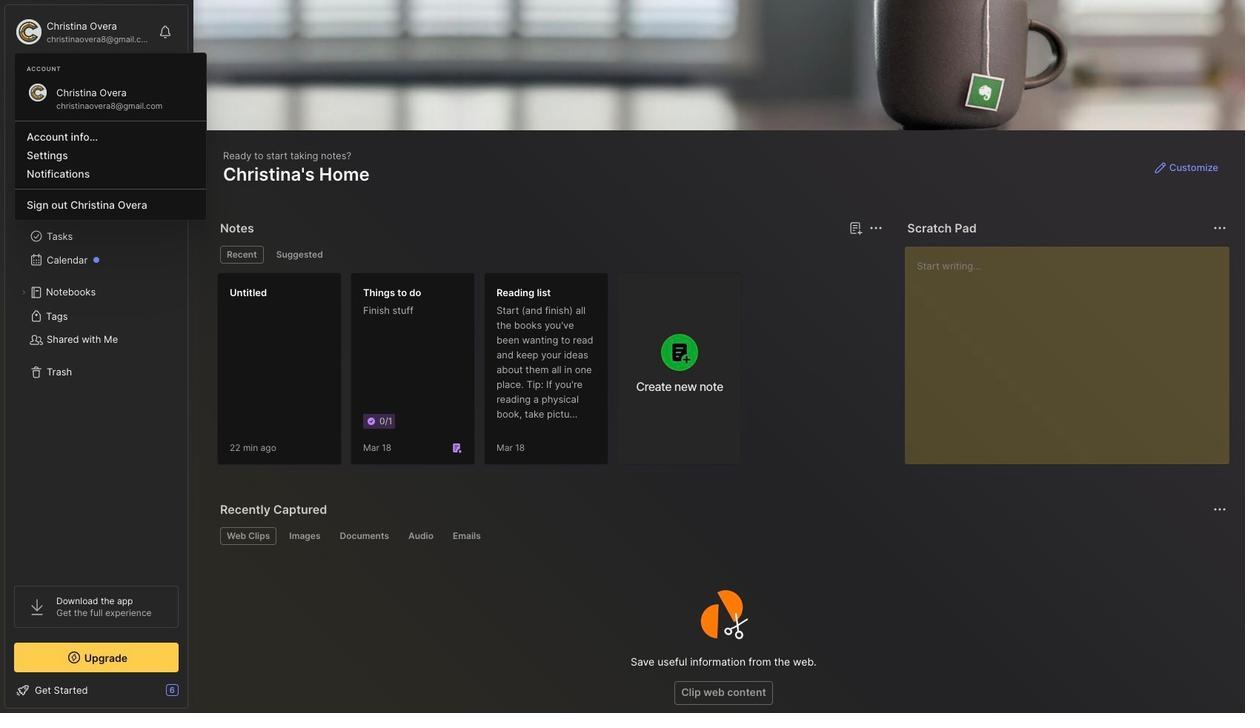 Task type: vqa. For each thing, say whether or not it's contained in the screenshot.
Edit search image
no



Task type: locate. For each thing, give the bounding box(es) containing it.
more actions image
[[868, 219, 885, 237], [1211, 501, 1229, 519]]

More actions field
[[866, 218, 887, 239], [1210, 218, 1231, 239], [1210, 500, 1231, 520]]

None search field
[[41, 73, 165, 91]]

row group
[[217, 273, 751, 474]]

more actions image
[[1211, 219, 1229, 237]]

0 vertical spatial more actions image
[[868, 219, 885, 237]]

tree
[[5, 145, 188, 573]]

Search text field
[[41, 76, 165, 90]]

2 tab list from the top
[[220, 528, 1225, 546]]

0 vertical spatial tab list
[[220, 246, 881, 264]]

0 horizontal spatial more actions image
[[868, 219, 885, 237]]

tab
[[220, 246, 264, 264], [270, 246, 330, 264], [220, 528, 277, 546], [283, 528, 327, 546], [333, 528, 396, 546], [402, 528, 440, 546], [446, 528, 488, 546]]

dropdown list menu
[[15, 115, 206, 214]]

expand notebooks image
[[19, 288, 28, 297]]

1 horizontal spatial more actions image
[[1211, 501, 1229, 519]]

main element
[[0, 0, 193, 714]]

1 vertical spatial tab list
[[220, 528, 1225, 546]]

tab list
[[220, 246, 881, 264], [220, 528, 1225, 546]]



Task type: describe. For each thing, give the bounding box(es) containing it.
none search field inside main "element"
[[41, 73, 165, 91]]

Account field
[[14, 17, 151, 47]]

1 tab list from the top
[[220, 246, 881, 264]]

Start writing… text field
[[917, 247, 1229, 453]]

1 vertical spatial more actions image
[[1211, 501, 1229, 519]]

tree inside main "element"
[[5, 145, 188, 573]]

Help and Learning task checklist field
[[5, 679, 188, 703]]

click to collapse image
[[187, 686, 198, 704]]



